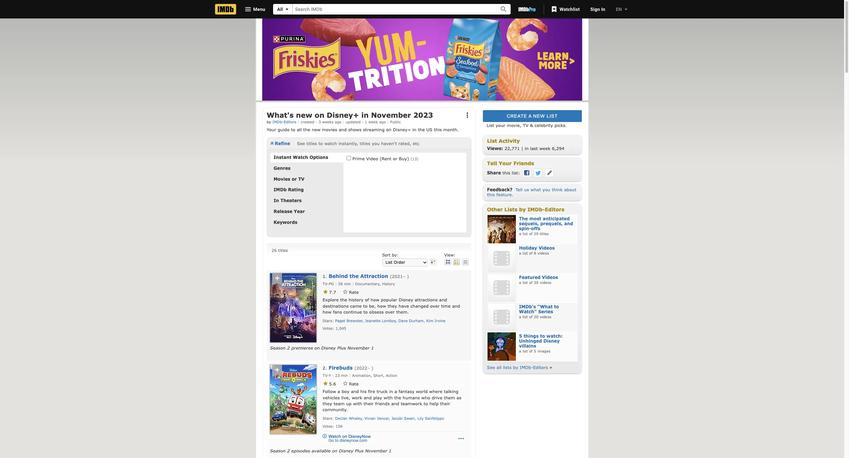 Task type: vqa. For each thing, say whether or not it's contained in the screenshot.
List within 'LIST ACTIVITY VIEWS: 22,771 | IN LAST WEEK 6,294'
yes



Task type: describe. For each thing, give the bounding box(es) containing it.
holiday videos link
[[519, 245, 555, 251]]

titles up prime
[[360, 141, 370, 146]]

0 vertical spatial plus
[[337, 345, 346, 351]]

kim
[[426, 319, 433, 323]]

menu image
[[244, 5, 252, 13]]

2 vertical spatial november
[[365, 448, 387, 454]]

0 vertical spatial with
[[384, 395, 393, 400]]

0 horizontal spatial over
[[385, 309, 395, 315]]

, left kim
[[424, 319, 425, 323]]

2 vertical spatial 1
[[389, 448, 392, 454]]

stars: for behind the attraction
[[323, 319, 334, 323]]

and right the friends
[[391, 401, 399, 406]]

1 vertical spatial by
[[519, 206, 526, 212]]

and down fire
[[364, 395, 372, 400]]

declan
[[335, 416, 348, 421]]

list image image for 5 things to watch: unhinged disney villains
[[487, 332, 516, 361]]

create a new list button
[[483, 110, 582, 122]]

grid view image
[[444, 259, 452, 265]]

min inside 2. firebuds (2022– ) tv-y | 23 min | animation, short, action
[[341, 373, 348, 378]]

create a new list link
[[483, 110, 582, 122]]

to left "be,"
[[363, 303, 368, 309]]

disney down votes: 1,045
[[321, 345, 336, 351]]

share
[[487, 170, 501, 175]]

ascending order image
[[429, 259, 436, 265]]

see all lists by imdb-editors link
[[487, 365, 548, 370]]

1 inside what's new on disney+ in november 2023 by imdb-editors | created - 3 weeks ago | updated - 1 week ago | public your guide to all the new movies and shows streaming on disney+ in the us this month.
[[365, 120, 367, 124]]

durham
[[409, 319, 424, 323]]

list image image for holiday videos
[[487, 244, 516, 273]]

list inside featured videos a list of 30 videos
[[523, 280, 528, 285]]

, left jeanette on the bottom left of the page
[[363, 319, 364, 323]]

feature.
[[496, 192, 513, 197]]

jeanette lomboy link
[[365, 319, 396, 323]]

prime
[[352, 156, 365, 161]]

5 things to watch: unhinged disney villains link
[[519, 333, 563, 349]]

1 horizontal spatial by
[[513, 365, 518, 370]]

2 their from the left
[[440, 401, 450, 406]]

list your movie, tv & celebrity picks.
[[487, 123, 567, 128]]

share this list:
[[487, 170, 520, 175]]

play
[[373, 395, 382, 400]]

vivian
[[365, 416, 376, 421]]

paget
[[335, 319, 345, 323]]

0 horizontal spatial disney+
[[327, 111, 359, 119]]

to inside what's new on disney+ in november 2023 by imdb-editors | created - 3 weeks ago | updated - 1 week ago | public your guide to all the new movies and shows streaming on disney+ in the us this month.
[[291, 127, 295, 132]]

watch:
[[547, 333, 563, 339]]

tell for us
[[516, 187, 523, 192]]

to inside imdb's "what to watch" series a list of 20 videos
[[554, 304, 559, 309]]

in up streaming
[[361, 111, 369, 119]]

"what
[[537, 304, 553, 309]]

20
[[534, 315, 539, 319]]

watchlist image
[[550, 5, 558, 13]]

all inside what's new on disney+ in november 2023 by imdb-editors | created - 3 weeks ago | updated - 1 week ago | public your guide to all the new movies and shows streaming on disney+ in the us this month.
[[297, 127, 302, 132]]

vehicles
[[323, 395, 340, 400]]

friends
[[375, 401, 390, 406]]

by:
[[392, 253, 399, 258]]

in inside list activity views: 22,771 | in last week 6,294
[[525, 146, 529, 151]]

see for see all lists by imdb-editors »
[[487, 365, 495, 370]]

new up the created
[[296, 111, 312, 119]]

sign in
[[590, 7, 605, 12]]

home image
[[215, 4, 236, 15]]

0 horizontal spatial or
[[292, 176, 297, 182]]

imdb-editors link
[[272, 120, 296, 124]]

a inside 5 things to watch: unhinged disney villains a list of 5 images
[[519, 349, 521, 353]]

a left fantasy
[[395, 389, 397, 394]]

this inside what's new on disney+ in november 2023 by imdb-editors | created - 3 weeks ago | updated - 1 week ago | public your guide to all the new movies and shows streaming on disney+ in the us this month.
[[434, 127, 442, 132]]

humans
[[403, 395, 420, 400]]

community.
[[323, 407, 348, 412]]

disneynow
[[348, 434, 371, 439]]

1 vertical spatial all
[[497, 365, 502, 370]]

videos for featured videos
[[542, 275, 558, 280]]

go
[[329, 439, 334, 443]]

your
[[496, 123, 505, 128]]

help
[[430, 401, 439, 406]]

3
[[319, 120, 321, 124]]

truck
[[377, 389, 388, 394]]

»
[[550, 365, 552, 370]]

1 horizontal spatial disney+
[[393, 127, 411, 132]]

where
[[429, 389, 442, 394]]

titles up options
[[307, 141, 317, 146]]

min inside 1. behind the attraction (2021– ) tv-pg | 58 min | documentary, history
[[344, 282, 351, 286]]

what's new on disney+ in november 2023 by imdb-editors | created - 3 weeks ago | updated - 1 week ago | public your guide to all the new movies and shows streaming on disney+ in the us this month.
[[267, 111, 459, 132]]

videos for holiday videos
[[539, 245, 555, 251]]

about
[[564, 187, 576, 192]]

documentary,
[[355, 282, 381, 286]]

&
[[530, 123, 533, 128]]

see all lists by imdb-editors »
[[487, 365, 552, 370]]

1 horizontal spatial or
[[393, 156, 397, 161]]

| left public
[[387, 120, 389, 124]]

2 horizontal spatial this
[[503, 170, 510, 175]]

they inside explore the history of how popular disney attractions and destinations came to be, how they have changed over time and how fans continue to obsess over them.
[[388, 303, 397, 309]]

firebuds image
[[270, 365, 316, 434]]

movies
[[274, 176, 290, 182]]

destinations
[[323, 303, 349, 309]]

they inside follow a boy and his fire truck in a fantasy world where talking vehicles live, work and play with the humans who drive them as they team up with their friends and teamwork to help their community.
[[323, 401, 332, 406]]

1 horizontal spatial plus
[[355, 448, 364, 454]]

5.6
[[329, 381, 336, 387]]

etc
[[413, 141, 419, 146]]

en button
[[611, 3, 630, 15]]

the down the created
[[303, 127, 310, 132]]

1 vertical spatial how
[[377, 303, 386, 309]]

to left obsess
[[363, 309, 368, 315]]

holiday videos a list of 8 videos
[[519, 245, 555, 255]]

) inside 1. behind the attraction (2021– ) tv-pg | 58 min | documentary, history
[[407, 274, 409, 279]]

sequels,
[[519, 221, 539, 226]]

2023
[[413, 111, 433, 119]]

on right premieres
[[314, 345, 320, 351]]

y
[[329, 373, 331, 378]]

compact view image
[[462, 259, 469, 265]]

30
[[534, 280, 539, 285]]

new inside button
[[533, 113, 545, 119]]

and inside the most anticipated sequels, prequels, and spin-offs a list of 29 titles
[[564, 221, 573, 226]]

jecobi swain link
[[391, 416, 415, 421]]

stars: paget brewster , jeanette lomboy , dave durham , kim irvine
[[323, 319, 445, 323]]

came
[[350, 303, 362, 309]]

list image image for imdb's "what to watch" series
[[487, 303, 516, 331]]

in up etc
[[413, 127, 416, 132]]

5 things to watch: unhinged disney villains a list of 5 images
[[519, 333, 563, 353]]

, left dave
[[396, 319, 397, 323]]

arrow drop down image
[[622, 5, 630, 13]]

his
[[360, 389, 367, 394]]

disney down the go to disneynow.com
[[339, 448, 353, 454]]

by inside what's new on disney+ in november 2023 by imdb-editors | created - 3 weeks ago | updated - 1 week ago | public your guide to all the new movies and shows streaming on disney+ in the us this month.
[[267, 120, 271, 124]]

list inside imdb's "what to watch" series a list of 20 videos
[[523, 315, 528, 319]]

26 titles
[[272, 248, 288, 253]]

tv- inside 2. firebuds (2022– ) tv-y | 23 min | animation, short, action
[[323, 373, 329, 378]]

featured
[[519, 275, 541, 280]]

season 2 episodes available on disney plus november 1
[[270, 448, 392, 454]]

watchlist button
[[547, 3, 585, 15]]

watch on disneynow
[[328, 434, 371, 439]]

this inside the tell us what you think about this feature.
[[487, 192, 495, 197]]

| left the created
[[298, 120, 299, 124]]

behind the attraction link
[[329, 273, 388, 279]]

in theaters
[[274, 198, 302, 203]]

as
[[457, 395, 461, 400]]

boy
[[342, 389, 349, 394]]

on down go
[[332, 448, 337, 454]]

list for your
[[487, 123, 494, 128]]

1 their from the left
[[364, 401, 374, 406]]

list:
[[512, 170, 520, 175]]

imdb
[[274, 187, 287, 192]]

guide
[[278, 127, 290, 132]]

votes: for firebuds
[[323, 424, 334, 428]]

(2021–
[[390, 274, 406, 279]]

(13)
[[411, 157, 419, 161]]

| left animation,
[[349, 373, 351, 378]]

new down 3
[[312, 127, 321, 132]]

them.
[[396, 309, 409, 315]]

prime video (rent or buy) (13)
[[352, 156, 419, 161]]

explore
[[323, 297, 339, 303]]

on down public
[[386, 127, 392, 132]]

vivian vencer link
[[365, 416, 389, 421]]

the inside explore the history of how popular disney attractions and destinations came to be, how they have changed over time and how fans continue to obsess over them.
[[340, 297, 347, 303]]

the most anticipated sequels, prequels, and spin-offs a list of 29 titles
[[519, 216, 573, 236]]

release
[[274, 209, 292, 214]]



Task type: locate. For each thing, give the bounding box(es) containing it.
| left updated
[[343, 120, 344, 124]]

activity
[[499, 138, 520, 144]]

) up "short,"
[[371, 365, 373, 371]]

2 vertical spatial this
[[487, 192, 495, 197]]

detail view image
[[453, 259, 460, 265]]

click to add to watchlist image for behind the attraction
[[271, 273, 283, 286]]

of inside holiday videos a list of 8 videos
[[529, 251, 533, 255]]

0 vertical spatial by
[[267, 120, 271, 124]]

to right things
[[540, 333, 545, 339]]

1 vertical spatial editors
[[545, 206, 564, 212]]

see left lists at right
[[487, 365, 495, 370]]

1 horizontal spatial )
[[407, 274, 409, 279]]

the left us
[[418, 127, 425, 132]]

titles right 26 on the bottom of the page
[[278, 248, 288, 253]]

1 horizontal spatial 1
[[371, 345, 374, 351]]

1 vertical spatial disney+
[[393, 127, 411, 132]]

2 ago from the left
[[379, 120, 386, 124]]

season for behind the attraction
[[270, 345, 286, 351]]

None checkbox
[[347, 156, 351, 160]]

1 votes: from the top
[[323, 326, 334, 331]]

1 vertical spatial in
[[274, 198, 279, 203]]

to down who
[[424, 401, 428, 406]]

on up 3
[[315, 111, 324, 119]]

0 vertical spatial they
[[388, 303, 397, 309]]

1 vertical spatial 2
[[287, 448, 290, 454]]

0 horizontal spatial tell
[[487, 160, 497, 166]]

1 2 from the top
[[287, 345, 290, 351]]

1 horizontal spatial watch
[[328, 434, 341, 439]]

ago right weeks
[[335, 120, 342, 124]]

videos inside holiday videos a list of 8 videos
[[537, 251, 549, 255]]

1 horizontal spatial tv
[[523, 123, 529, 128]]

holiday
[[519, 245, 537, 251]]

by down what's
[[267, 120, 271, 124]]

1 horizontal spatial this
[[487, 192, 495, 197]]

1 vertical spatial over
[[385, 309, 395, 315]]

pg
[[329, 282, 334, 286]]

a down spin-
[[519, 231, 521, 236]]

1 horizontal spatial their
[[440, 401, 450, 406]]

action
[[386, 373, 397, 378]]

list inside 5 things to watch: unhinged disney villains a list of 5 images
[[523, 349, 528, 353]]

, left jecobi
[[389, 416, 390, 421]]

of inside the most anticipated sequels, prequels, and spin-offs a list of 29 titles
[[529, 231, 533, 236]]

1 horizontal spatial over
[[430, 303, 440, 309]]

jecobi
[[391, 416, 403, 421]]

or up rating
[[292, 176, 297, 182]]

1 click to add to watchlist image from the top
[[271, 273, 283, 286]]

of inside featured videos a list of 30 videos
[[529, 280, 533, 285]]

29
[[534, 231, 539, 236]]

season for firebuds
[[270, 448, 286, 454]]

| inside list activity views: 22,771 | in last week 6,294
[[521, 146, 523, 151]]

a inside the most anticipated sequels, prequels, and spin-offs a list of 29 titles
[[519, 231, 521, 236]]

0 vertical spatial all
[[297, 127, 302, 132]]

feedback?
[[487, 187, 512, 192]]

2 vertical spatial videos
[[540, 315, 551, 319]]

disney inside explore the history of how popular disney attractions and destinations came to be, how they have changed over time and how fans continue to obsess over them.
[[399, 297, 413, 303]]

picks.
[[555, 123, 567, 128]]

in
[[601, 7, 605, 12], [274, 198, 279, 203]]

|
[[298, 120, 299, 124], [343, 120, 344, 124], [387, 120, 389, 124], [521, 146, 523, 151], [335, 282, 337, 286], [352, 282, 354, 286], [332, 373, 334, 378], [349, 373, 351, 378]]

list left your
[[487, 123, 494, 128]]

0 vertical spatial click to add to watchlist image
[[271, 273, 283, 286]]

1 vertical spatial votes:
[[323, 424, 334, 428]]

2 left premieres
[[287, 345, 290, 351]]

5
[[519, 333, 522, 339], [534, 349, 536, 353]]

see for see titles to watch instantly, titles you haven't rated, etc
[[297, 141, 305, 146]]

of inside 5 things to watch: unhinged disney villains a list of 5 images
[[529, 349, 533, 353]]

menu
[[253, 7, 265, 12]]

1 vertical spatial tell
[[516, 187, 523, 192]]

the inside 1. behind the attraction (2021– ) tv-pg | 58 min | documentary, history
[[350, 273, 359, 279]]

your left guide
[[267, 127, 276, 132]]

videos down featured videos link
[[540, 280, 551, 285]]

submit search image
[[500, 5, 508, 13]]

26
[[272, 248, 277, 253]]

plus down the 1,045
[[337, 345, 346, 351]]

season left episodes
[[270, 448, 286, 454]]

options
[[310, 155, 328, 160]]

0 vertical spatial november
[[371, 111, 411, 119]]

paget brewster link
[[335, 319, 363, 323]]

2 tv- from the top
[[323, 373, 329, 378]]

list image image for featured videos
[[487, 274, 516, 302]]

1 stars: from the top
[[323, 319, 334, 323]]

most
[[529, 216, 541, 221]]

0 horizontal spatial -
[[316, 120, 317, 124]]

0 horizontal spatial their
[[364, 401, 374, 406]]

of left 20
[[529, 315, 533, 319]]

stars: for firebuds
[[323, 416, 334, 421]]

and up time
[[439, 297, 447, 303]]

a down watch"
[[519, 315, 521, 319]]

2
[[287, 345, 290, 351], [287, 448, 290, 454]]

watch right the play circle outline inline icon
[[328, 434, 341, 439]]

of inside explore the history of how popular disney attractions and destinations came to be, how they have changed over time and how fans continue to obsess over them.
[[365, 297, 369, 303]]

and up work
[[351, 389, 359, 394]]

in down imdb
[[274, 198, 279, 203]]

0 horizontal spatial )
[[371, 365, 373, 371]]

0 vertical spatial 5
[[519, 333, 522, 339]]

the inside follow a boy and his fire truck in a fantasy world where talking vehicles live, work and play with the humans who drive them as they team up with their friends and teamwork to help their community.
[[394, 395, 401, 400]]

1 vertical spatial )
[[371, 365, 373, 371]]

november down disneynow
[[365, 448, 387, 454]]

2 for behind the attraction
[[287, 345, 290, 351]]

and right prequels,
[[564, 221, 573, 226]]

tell for your
[[487, 160, 497, 166]]

0 vertical spatial see
[[297, 141, 305, 146]]

ago
[[335, 120, 342, 124], [379, 120, 386, 124]]

1.
[[323, 274, 327, 279]]

lily sanfelippo link
[[417, 416, 444, 421]]

in left last
[[525, 146, 529, 151]]

obsess
[[369, 309, 384, 315]]

by right lists at right
[[513, 365, 518, 370]]

the right behind at the bottom left of the page
[[350, 273, 359, 279]]

disney inside 5 things to watch: unhinged disney villains a list of 5 images
[[544, 338, 560, 344]]

7.7
[[329, 290, 336, 295]]

156
[[336, 424, 343, 428]]

images
[[537, 349, 550, 353]]

1 ago from the left
[[335, 120, 342, 124]]

editors left » at the right
[[533, 365, 548, 370]]

8
[[534, 251, 536, 255]]

week inside list activity views: 22,771 | in last week 6,294
[[539, 146, 551, 151]]

rated,
[[398, 141, 411, 146]]

editors inside what's new on disney+ in november 2023 by imdb-editors | created - 3 weeks ago | updated - 1 week ago | public your guide to all the new movies and shows streaming on disney+ in the us this month.
[[284, 120, 296, 124]]

1 vertical spatial you
[[543, 187, 550, 192]]

| right the y
[[332, 373, 334, 378]]

3 list image image from the top
[[487, 274, 516, 302]]

to left watch
[[319, 141, 323, 146]]

updated
[[346, 120, 361, 124]]

videos for featured
[[540, 280, 551, 285]]

5 left images
[[534, 349, 536, 353]]

theaters
[[281, 198, 302, 203]]

instantly,
[[339, 141, 358, 146]]

1 rate from the top
[[349, 290, 359, 295]]

0 horizontal spatial you
[[372, 141, 380, 146]]

0 vertical spatial disney+
[[327, 111, 359, 119]]

2 2 from the top
[[287, 448, 290, 454]]

to inside follow a boy and his fire truck in a fantasy world where talking vehicles live, work and play with the humans who drive them as they team up with their friends and teamwork to help their community.
[[424, 401, 428, 406]]

a inside button
[[529, 113, 532, 119]]

0 horizontal spatial 1
[[365, 120, 367, 124]]

1 vertical spatial rate
[[349, 381, 359, 387]]

votes: for behind the attraction
[[323, 326, 334, 331]]

1 vertical spatial 5
[[534, 349, 536, 353]]

whaley
[[349, 416, 362, 421]]

list image image
[[487, 215, 516, 243], [487, 244, 516, 273], [487, 274, 516, 302], [487, 303, 516, 331], [487, 332, 516, 361]]

2 vertical spatial imdb-
[[520, 365, 533, 370]]

0 horizontal spatial 5
[[519, 333, 522, 339]]

0 vertical spatial over
[[430, 303, 440, 309]]

all
[[297, 127, 302, 132], [497, 365, 502, 370]]

you left haven't
[[372, 141, 380, 146]]

videos for holiday
[[537, 251, 549, 255]]

over up lomboy on the left bottom
[[385, 309, 395, 315]]

work
[[352, 395, 362, 400]]

rate up boy
[[349, 381, 359, 387]]

view:
[[444, 253, 456, 258]]

friends
[[514, 160, 534, 166]]

prequels,
[[540, 221, 563, 226]]

1 vertical spatial videos
[[542, 275, 558, 280]]

2 list image image from the top
[[487, 244, 516, 273]]

disney
[[399, 297, 413, 303], [544, 338, 560, 344], [321, 345, 336, 351], [339, 448, 353, 454]]

0 vertical spatial videos
[[539, 245, 555, 251]]

refine
[[275, 141, 290, 146]]

teamwork
[[401, 401, 422, 406]]

none field inside all search box
[[293, 4, 492, 14]]

available
[[312, 448, 331, 454]]

0 horizontal spatial they
[[323, 401, 332, 406]]

-
[[316, 120, 317, 124], [362, 120, 364, 124]]

0 vertical spatial in
[[601, 7, 605, 12]]

2.
[[323, 365, 327, 371]]

click to add to watchlist image
[[271, 273, 283, 286], [271, 365, 283, 378]]

2 vertical spatial editors
[[533, 365, 548, 370]]

0 vertical spatial tell
[[487, 160, 497, 166]]

2 click to add to watchlist image from the top
[[271, 365, 283, 378]]

0 horizontal spatial tv
[[298, 176, 305, 182]]

stars: up votes: 1,045
[[323, 319, 334, 323]]

november inside what's new on disney+ in november 2023 by imdb-editors | created - 3 weeks ago | updated - 1 week ago | public your guide to all the new movies and shows streaming on disney+ in the us this month.
[[371, 111, 411, 119]]

of left 29
[[529, 231, 533, 236]]

Search IMDb text field
[[293, 4, 492, 14]]

1 horizontal spatial you
[[543, 187, 550, 192]]

tv- down 1.
[[323, 282, 329, 286]]

tell left us
[[516, 187, 523, 192]]

in inside button
[[601, 7, 605, 12]]

list
[[547, 113, 558, 119], [523, 231, 528, 236], [523, 251, 528, 255], [523, 280, 528, 285], [523, 315, 528, 319], [523, 349, 528, 353]]

follow a boy and his fire truck in a fantasy world where talking vehicles live, work and play with the humans who drive them as they team up with their friends and teamwork to help their community.
[[323, 389, 461, 412]]

votes: left 156
[[323, 424, 334, 428]]

videos down the series
[[540, 315, 551, 319]]

| left 58
[[335, 282, 337, 286]]

1 season from the top
[[270, 345, 286, 351]]

0 vertical spatial votes:
[[323, 326, 334, 331]]

by up 'the'
[[519, 206, 526, 212]]

behind the attraction image
[[270, 273, 316, 342]]

stars: up votes: 156
[[323, 416, 334, 421]]

list inside holiday videos a list of 8 videos
[[523, 251, 528, 255]]

ago up streaming
[[379, 120, 386, 124]]

0 vertical spatial 2
[[287, 345, 290, 351]]

list image image down other
[[487, 215, 516, 243]]

1 horizontal spatial 5
[[534, 349, 536, 353]]

by
[[267, 120, 271, 124], [519, 206, 526, 212], [513, 365, 518, 370]]

1 tv- from the top
[[323, 282, 329, 286]]

0 horizontal spatial plus
[[337, 345, 346, 351]]

1 vertical spatial november
[[348, 345, 370, 351]]

0 vertical spatial rate
[[349, 290, 359, 295]]

0 vertical spatial season
[[270, 345, 286, 351]]

week inside what's new on disney+ in november 2023 by imdb-editors | created - 3 weeks ago | updated - 1 week ago | public your guide to all the new movies and shows streaming on disney+ in the us this month.
[[368, 120, 378, 124]]

2 stars: from the top
[[323, 416, 334, 421]]

to right "what
[[554, 304, 559, 309]]

all down the created
[[297, 127, 302, 132]]

1 vertical spatial min
[[341, 373, 348, 378]]

tell us what you think about this feature.
[[487, 187, 576, 197]]

vencer
[[377, 416, 389, 421]]

streaming
[[363, 127, 385, 132]]

disney+ down public
[[393, 127, 411, 132]]

videos inside holiday videos a list of 8 videos
[[539, 245, 555, 251]]

1 - from the left
[[316, 120, 317, 124]]

how up obsess
[[377, 303, 386, 309]]

23
[[335, 373, 340, 378]]

list inside list activity views: 22,771 | in last week 6,294
[[487, 138, 497, 144]]

attractions
[[415, 297, 438, 303]]

lily
[[417, 416, 424, 421]]

1 vertical spatial tv
[[298, 176, 305, 182]]

continue
[[344, 309, 362, 315]]

list for activity
[[487, 138, 497, 144]]

votes: 1,045
[[323, 326, 346, 331]]

to
[[291, 127, 295, 132], [319, 141, 323, 146], [363, 303, 368, 309], [554, 304, 559, 309], [363, 309, 368, 315], [540, 333, 545, 339], [424, 401, 428, 406], [335, 439, 338, 443]]

titles inside the most anticipated sequels, prequels, and spin-offs a list of 29 titles
[[540, 231, 549, 236]]

what
[[531, 187, 541, 192]]

november
[[371, 111, 411, 119], [348, 345, 370, 351], [365, 448, 387, 454]]

season left premieres
[[270, 345, 286, 351]]

or
[[393, 156, 397, 161], [292, 176, 297, 182]]

series
[[538, 309, 553, 314]]

2 left episodes
[[287, 448, 290, 454]]

watch right instant
[[293, 155, 308, 160]]

1 vertical spatial your
[[499, 160, 512, 166]]

0 horizontal spatial in
[[274, 198, 279, 203]]

videos down holiday videos link
[[537, 251, 549, 255]]

with down work
[[353, 401, 362, 406]]

titles right 29
[[540, 231, 549, 236]]

and right time
[[452, 303, 460, 309]]

episodes
[[291, 448, 310, 454]]

0 vertical spatial your
[[267, 127, 276, 132]]

All search field
[[273, 4, 511, 15]]

1 horizontal spatial your
[[499, 160, 512, 166]]

videos inside featured videos a list of 30 videos
[[540, 280, 551, 285]]

imdb- inside what's new on disney+ in november 2023 by imdb-editors | created - 3 weeks ago | updated - 1 week ago | public your guide to all the new movies and shows streaming on disney+ in the us this month.
[[272, 120, 284, 124]]

videos inside featured videos a list of 30 videos
[[542, 275, 558, 280]]

imdb's "what to watch" series link
[[519, 304, 559, 314]]

1 vertical spatial videos
[[540, 280, 551, 285]]

of down villains
[[529, 349, 533, 353]]

0 horizontal spatial with
[[353, 401, 362, 406]]

5 list image image from the top
[[487, 332, 516, 361]]

firebuds
[[329, 365, 353, 371]]

on down 156
[[342, 434, 347, 439]]

1 vertical spatial with
[[353, 401, 362, 406]]

have
[[399, 303, 409, 309]]

2 votes: from the top
[[323, 424, 334, 428]]

a left boy
[[338, 389, 340, 394]]

them
[[444, 395, 455, 400]]

1 horizontal spatial -
[[362, 120, 364, 124]]

) inside 2. firebuds (2022– ) tv-y | 23 min | animation, short, action
[[371, 365, 373, 371]]

1 vertical spatial see
[[487, 365, 495, 370]]

1 horizontal spatial ago
[[379, 120, 386, 124]]

, left vivian
[[362, 416, 363, 421]]

animation,
[[352, 373, 372, 378]]

arrow drop down image
[[283, 5, 291, 13]]

see titles to watch instantly, titles you haven't rated, etc
[[297, 141, 419, 146]]

| down behind the attraction link
[[352, 282, 354, 286]]

list down spin-
[[523, 231, 528, 236]]

editors up guide
[[284, 120, 296, 124]]

team
[[334, 401, 345, 406]]

rate for firebuds
[[349, 381, 359, 387]]

click to add to watchlist image for firebuds
[[271, 365, 283, 378]]

4 list image image from the top
[[487, 303, 516, 331]]

1 list image image from the top
[[487, 215, 516, 243]]

season
[[270, 345, 286, 351], [270, 448, 286, 454]]

to inside 5 things to watch: unhinged disney villains a list of 5 images
[[540, 333, 545, 339]]

disney+ up updated
[[327, 111, 359, 119]]

editors up anticipated
[[545, 206, 564, 212]]

tv
[[523, 123, 529, 128], [298, 176, 305, 182]]

who
[[421, 395, 430, 400]]

2 - from the left
[[362, 120, 364, 124]]

new up celebrity
[[533, 113, 545, 119]]

in right truck
[[389, 389, 393, 394]]

november up public
[[371, 111, 411, 119]]

0 vertical spatial stars:
[[323, 319, 334, 323]]

to right go
[[335, 439, 338, 443]]

watch"
[[519, 309, 537, 314]]

editors
[[284, 120, 296, 124], [545, 206, 564, 212], [533, 365, 548, 370]]

- right updated
[[362, 120, 364, 124]]

1 horizontal spatial tell
[[516, 187, 523, 192]]

0 horizontal spatial this
[[434, 127, 442, 132]]

tell up 'share'
[[487, 160, 497, 166]]

how up "be,"
[[371, 297, 379, 303]]

a inside imdb's "what to watch" series a list of 20 videos
[[519, 315, 521, 319]]

0 vertical spatial 1
[[365, 120, 367, 124]]

how left fans
[[323, 309, 331, 315]]

1 horizontal spatial they
[[388, 303, 397, 309]]

of inside imdb's "what to watch" series a list of 20 videos
[[529, 315, 533, 319]]

a inside holiday videos a list of 8 videos
[[519, 251, 521, 255]]

2 vertical spatial how
[[323, 309, 331, 315]]

0 vertical spatial how
[[371, 297, 379, 303]]

, left lily
[[415, 416, 416, 421]]

you inside the tell us what you think about this feature.
[[543, 187, 550, 192]]

1 horizontal spatial see
[[487, 365, 495, 370]]

views:
[[487, 146, 503, 151]]

rate
[[349, 290, 359, 295], [349, 381, 359, 387]]

list image image for the most anticipated sequels, prequels, and spin-offs
[[487, 215, 516, 243]]

list inside the most anticipated sequels, prequels, and spin-offs a list of 29 titles
[[523, 231, 528, 236]]

1 vertical spatial stars:
[[323, 416, 334, 421]]

None field
[[293, 4, 492, 14]]

see up the "instant watch options" at the left top of the page
[[297, 141, 305, 146]]

0 vertical spatial you
[[372, 141, 380, 146]]

and inside what's new on disney+ in november 2023 by imdb-editors | created - 3 weeks ago | updated - 1 week ago | public your guide to all the new movies and shows streaming on disney+ in the us this month.
[[339, 127, 347, 132]]

2 for firebuds
[[287, 448, 290, 454]]

they down vehicles
[[323, 401, 332, 406]]

in inside follow a boy and his fire truck in a fantasy world where talking vehicles live, work and play with the humans who drive them as they team up with their friends and teamwork to help their community.
[[389, 389, 393, 394]]

brewster
[[347, 319, 363, 323]]

month.
[[443, 127, 459, 132]]

2 horizontal spatial by
[[519, 206, 526, 212]]

more horiz image
[[457, 435, 465, 443]]

2 horizontal spatial 1
[[389, 448, 392, 454]]

your inside what's new on disney+ in november 2023 by imdb-editors | created - 3 weeks ago | updated - 1 week ago | public your guide to all the new movies and shows streaming on disney+ in the us this month.
[[267, 127, 276, 132]]

0 horizontal spatial week
[[368, 120, 378, 124]]

1 vertical spatial list
[[487, 138, 497, 144]]

1 horizontal spatial all
[[497, 365, 502, 370]]

imdb- up the most
[[528, 206, 545, 212]]

what's
[[267, 111, 294, 119]]

you
[[372, 141, 380, 146], [543, 187, 550, 192]]

offs
[[531, 226, 540, 231]]

| right 22,771
[[521, 146, 523, 151]]

swain
[[404, 416, 415, 421]]

a down holiday
[[519, 251, 521, 255]]

(rent
[[380, 156, 391, 161]]

genres
[[274, 165, 291, 171]]

0 vertical spatial list
[[487, 123, 494, 128]]

go to disneynow.com
[[329, 439, 367, 443]]

0 vertical spatial editors
[[284, 120, 296, 124]]

rate for behind the attraction
[[349, 290, 359, 295]]

) right (2021–
[[407, 274, 409, 279]]

tv- inside 1. behind the attraction (2021– ) tv-pg | 58 min | documentary, history
[[323, 282, 329, 286]]

world
[[416, 389, 428, 394]]

play circle outline inline image
[[323, 434, 327, 439]]

list inside button
[[547, 113, 558, 119]]

a inside featured videos a list of 30 videos
[[519, 280, 521, 285]]

videos inside imdb's "what to watch" series a list of 20 videos
[[540, 315, 551, 319]]

week right last
[[539, 146, 551, 151]]

0 vertical spatial week
[[368, 120, 378, 124]]

1 vertical spatial watch
[[328, 434, 341, 439]]

0 vertical spatial this
[[434, 127, 442, 132]]

0 horizontal spatial ago
[[335, 120, 342, 124]]

0 horizontal spatial watch
[[293, 155, 308, 160]]

and left shows
[[339, 127, 347, 132]]

fans
[[333, 309, 342, 315]]

disney up have
[[399, 297, 413, 303]]

1 vertical spatial imdb-
[[528, 206, 545, 212]]

2 season from the top
[[270, 448, 286, 454]]

2 rate from the top
[[349, 381, 359, 387]]

0 horizontal spatial see
[[297, 141, 305, 146]]

0 vertical spatial )
[[407, 274, 409, 279]]

stars: declan whaley , vivian vencer , jecobi swain , lily sanfelippo
[[323, 416, 444, 421]]

1 horizontal spatial week
[[539, 146, 551, 151]]

fantasy
[[399, 389, 414, 394]]

list image image left featured
[[487, 274, 516, 302]]

tell inside the tell us what you think about this feature.
[[516, 187, 523, 192]]

of down featured
[[529, 280, 533, 285]]



